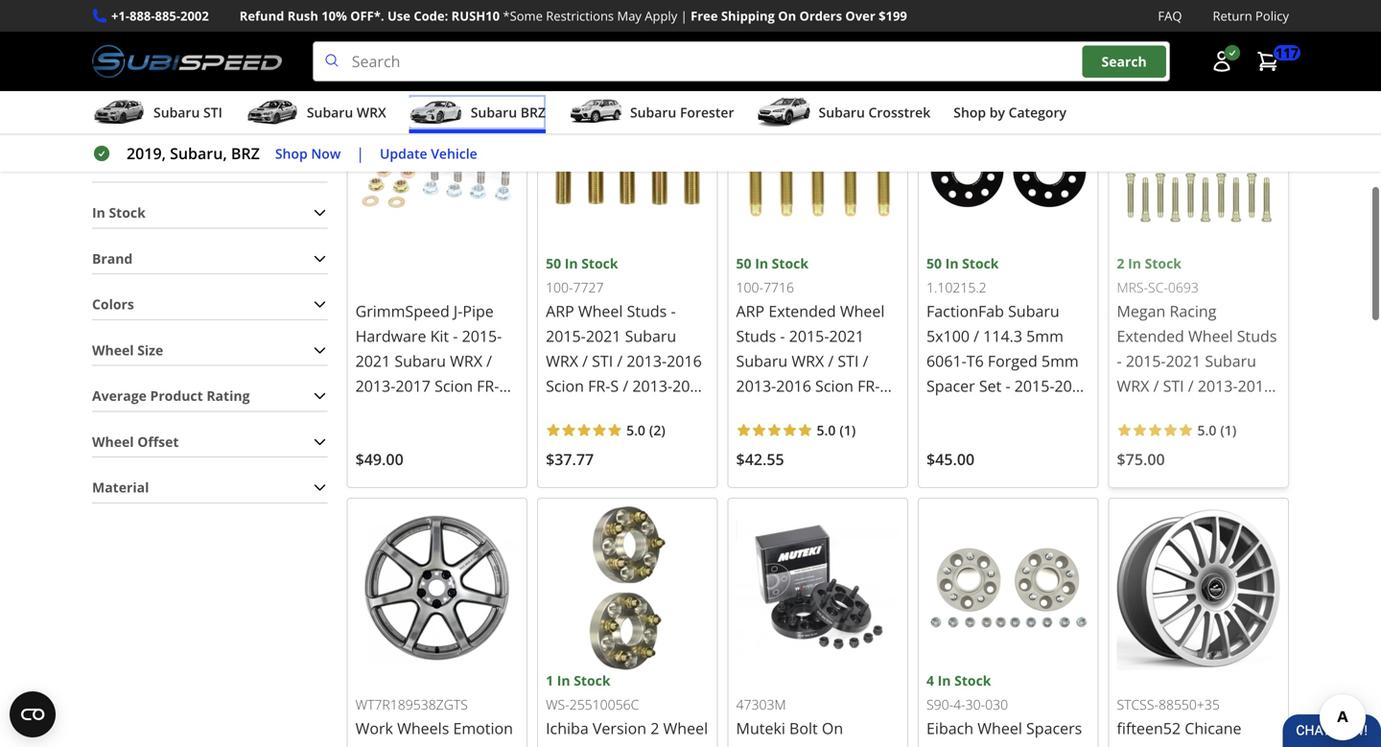 Task type: describe. For each thing, give the bounding box(es) containing it.
studs inside the 2 in stock mrs-sc-0693 megan racing extended wheel studs - 2015-2021 subaru wrx / sti / 2013-2016 scion fr-s / 2013-2020 subaru brz / 2017- 2019 toyota 86
[[1237, 325, 1277, 346]]

a subaru brz thumbnail image image
[[409, 98, 463, 127]]

sti inside dropdown button
[[203, 103, 222, 121]]

a subaru sti thumbnail image image
[[92, 98, 146, 127]]

86 inside the 2 in stock mrs-sc-0693 megan racing extended wheel studs - 2015-2021 subaru wrx / sti / 2013-2016 scion fr-s / 2013-2020 subaru brz / 2017- 2019 toyota 86
[[1208, 450, 1226, 471]]

extended inside the 2 in stock mrs-sc-0693 megan racing extended wheel studs - 2015-2021 subaru wrx / sti / 2013-2016 scion fr-s / 2013-2020 subaru brz / 2017- 2019 toyota 86
[[1117, 325, 1184, 346]]

reset
[[288, 130, 328, 151]]

by
[[989, 103, 1005, 121]]

in for megan racing extended wheel studs - 2015-2021 subaru wrx / sti / 2013-2016 scion fr-s / 2013-2020 subaru brz / 2017- 2019 toyota 86
[[1128, 254, 1141, 272]]

over
[[845, 7, 875, 24]]

fr- inside the 2 in stock mrs-sc-0693 megan racing extended wheel studs - 2015-2021 subaru wrx / sti / 2013-2016 scion fr-s / 2013-2020 subaru brz / 2017- 2019 toyota 86
[[1159, 400, 1181, 421]]

wrx inside grimmspeed j-pipe hardware kit - 2015- 2021 subaru wrx / 2013-2017 scion fr-s / 2013-2021 subaru brz / 2017-2021 toyota 86
[[450, 350, 482, 371]]

2 in stock mrs-sc-0693 megan racing extended wheel studs - 2015-2021 subaru wrx / sti / 2013-2016 scion fr-s / 2013-2020 subaru brz / 2017- 2019 toyota 86
[[1117, 254, 1279, 471]]

average
[[92, 387, 147, 405]]

50 in stock 100-7727 arp wheel studs - 2015-2021 subaru wrx / sti / 2013-2016 scion fr-s / 2013-2020 subaru brz / 2017- 2019 toyota 86
[[546, 254, 707, 446]]

stcss-88550+35
[[1117, 696, 1220, 714]]

in for eibach wheel spacers (30mm) - 2013-201
[[938, 671, 951, 690]]

+1-888-885-2002 link
[[111, 6, 209, 26]]

s inside grimmspeed j-pipe hardware kit - 2015- 2021 subaru wrx / 2013-2017 scion fr-s / 2013-2021 subaru brz / 2017-2021 toyota 86
[[499, 375, 508, 396]]

shop by category
[[954, 103, 1066, 121]]

pipe
[[463, 300, 494, 321]]

shop for shop now
[[275, 144, 308, 162]]

return policy
[[1213, 7, 1289, 24]]

1 inside 1 in stock ws-25510056c ichiba version 2 wheel spacers (25mm)
[[546, 671, 553, 690]]

( for 86
[[649, 421, 653, 439]]

on inside 47303m muteki bolt on spacers 5x100 20mm
[[822, 718, 843, 738]]

colors
[[92, 295, 134, 313]]

stcss-88550+35 link
[[1108, 498, 1289, 747]]

7727
[[573, 278, 604, 296]]

50 inside 50 in stock 1.10215.2
[[926, 254, 942, 272]]

faq link
[[1158, 6, 1182, 26]]

in inside dropdown button
[[92, 203, 105, 222]]

brz inside 50 in stock 100-7727 arp wheel studs - 2015-2021 subaru wrx / sti / 2013-2016 scion fr-s / 2013-2020 subaru brz / 2017- 2019 toyota 86
[[601, 400, 629, 421]]

1 horizontal spatial |
[[681, 7, 687, 24]]

eibach
[[926, 718, 974, 738]]

2020 inside 50 in stock 100-7727 arp wheel studs - 2015-2021 subaru wrx / sti / 2013-2016 scion fr-s / 2013-2020 subaru brz / 2017- 2019 toyota 86
[[672, 375, 707, 396]]

wheel inside the 50 in stock 100-7716 arp extended wheel studs - 2015-2021 subaru wrx / sti / 2013-2016 scion fr-s / 2013-2020 subaru brz / 2017-2019 toyota 86
[[840, 300, 885, 321]]

mrs-
[[1117, 278, 1148, 296]]

in stock
[[92, 203, 146, 222]]

toyota inside 50 in stock 100-7727 arp wheel studs - 2015-2021 subaru wrx / sti / 2013-2016 scion fr-s / 2013-2020 subaru brz / 2017- 2019 toyota 86
[[585, 425, 633, 446]]

47303m
[[736, 696, 786, 714]]

grimmspeed
[[355, 300, 450, 321]]

code:
[[414, 7, 448, 24]]

results
[[373, 5, 418, 24]]

*some
[[503, 7, 543, 24]]

$49.00
[[355, 449, 403, 469]]

maximum slider
[[308, 70, 328, 89]]

215
[[347, 5, 370, 24]]

5.0 ( 1 ) for toyota
[[817, 421, 856, 439]]

subaru brz
[[471, 103, 546, 121]]

$199
[[879, 7, 907, 24]]

use
[[387, 7, 410, 24]]

policy
[[1255, 7, 1289, 24]]

030
[[985, 696, 1008, 714]]

fr- inside grimmspeed j-pipe hardware kit - 2015- 2021 subaru wrx / 2013-2017 scion fr-s / 2013-2021 subaru brz / 2017-2021 toyota 86
[[477, 375, 499, 396]]

arp wheel studs - 2015-2021 subaru wrx / sti / 2013-2016 scion fr-s / 2013-2020 subaru brz / 2017-2019 toyota 86 image
[[546, 89, 709, 252]]

2015- inside the 2 in stock mrs-sc-0693 megan racing extended wheel studs - 2015-2021 subaru wrx / sti / 2013-2016 scion fr-s / 2013-2020 subaru brz / 2017- 2019 toyota 86
[[1126, 350, 1166, 371]]

50 for arp extended wheel studs - 2015-2021 subaru wrx / sti / 2013-2016 scion fr-s / 2013-2020 subaru brz / 2017-2019 toyota 86
[[736, 254, 751, 272]]

ichiba
[[546, 718, 589, 738]]

spacers for eibach wheel spacers (30mm) - 2013-201
[[1026, 718, 1082, 738]]

1 horizontal spatial vehicle
[[498, 46, 545, 64]]

wheel size button
[[92, 336, 328, 365]]

open widget image
[[10, 691, 56, 738]]

concave
[[428, 743, 488, 747]]

forester
[[680, 103, 734, 121]]

2013- inside "4 in stock s90-4-30-030 eibach wheel spacers (30mm) - 2013-201"
[[994, 743, 1034, 747]]

wheel inside 1 in stock ws-25510056c ichiba version 2 wheel spacers (25mm)
[[663, 718, 708, 738]]

25510056c
[[569, 696, 639, 714]]

5x100
[[796, 743, 839, 747]]

brz inside the 2 in stock mrs-sc-0693 megan racing extended wheel studs - 2015-2021 subaru wrx / sti / 2013-2016 scion fr-s / 2013-2020 subaru brz / 2017- 2019 toyota 86
[[1172, 425, 1200, 446]]

47303m muteki bolt on spacers 5x100 20mm 
[[736, 696, 899, 747]]

30-
[[965, 696, 985, 714]]

2021 inside 50 in stock 100-7727 arp wheel studs - 2015-2021 subaru wrx / sti / 2013-2016 scion fr-s / 2013-2020 subaru brz / 2017- 2019 toyota 86
[[586, 325, 621, 346]]

subaru brz button
[[409, 95, 546, 133]]

Min text field
[[92, 120, 177, 167]]

return
[[1213, 7, 1252, 24]]

racing
[[1169, 300, 1216, 321]]

rush
[[287, 7, 318, 24]]

in inside 50 in stock 1.10215.2
[[945, 254, 959, 272]]

shop by category button
[[954, 95, 1066, 133]]

brz inside the 50 in stock 100-7716 arp extended wheel studs - 2015-2021 subaru wrx / sti / 2013-2016 scion fr-s / 2013-2020 subaru brz / 2017-2019 toyota 86
[[871, 400, 899, 421]]

86 inside grimmspeed j-pipe hardware kit - 2015- 2021 subaru wrx / 2013-2017 scion fr-s / 2013-2021 subaru brz / 2017-2021 toyota 86
[[497, 425, 514, 446]]

100- for arp wheel studs - 2015-2021 subaru wrx / sti / 2013-2016 scion fr-s / 2013-2020 subaru brz / 2017- 2019 toyota 86
[[546, 278, 573, 296]]

brand button
[[92, 244, 328, 273]]

) for 86
[[661, 421, 665, 439]]

material button
[[92, 473, 328, 502]]

to
[[458, 46, 472, 64]]

s90-
[[926, 696, 953, 714]]

rush10
[[451, 7, 500, 24]]

grimmspeed j-pipe hardware kit - 2015- 2021 subaru wrx / 2013-2017 scion fr-s / 2013-2021 subaru brz / 2017-2021 toyota 86
[[355, 300, 518, 446]]

5.0 ( 1 ) for 2017-
[[1197, 421, 1236, 439]]

muteki
[[736, 718, 785, 738]]

50 in stock 100-7716 arp extended wheel studs - 2015-2021 subaru wrx / sti / 2013-2016 scion fr-s / 2013-2020 subaru brz / 2017-2019 toyota 86
[[736, 254, 899, 446]]

in for arp extended wheel studs - 2015-2021 subaru wrx / sti / 2013-2016 scion fr-s / 2013-2020 subaru brz / 2017-2019 toyota 86
[[755, 254, 768, 272]]

brand
[[92, 249, 133, 267]]

subaru crosstrek button
[[757, 95, 931, 133]]

2020 inside the 2 in stock mrs-sc-0693 megan racing extended wheel studs - 2015-2021 subaru wrx / sti / 2013-2016 scion fr-s / 2013-2020 subaru brz / 2017- 2019 toyota 86
[[1243, 400, 1279, 421]]

rating
[[206, 387, 250, 405]]

fr- inside 50 in stock 100-7727 arp wheel studs - 2015-2021 subaru wrx / sti / 2013-2016 scion fr-s / 2013-2020 subaru brz / 2017- 2019 toyota 86
[[588, 375, 610, 396]]

fr- inside the 50 in stock 100-7716 arp extended wheel studs - 2015-2021 subaru wrx / sti / 2013-2016 scion fr-s / 2013-2020 subaru brz / 2017-2019 toyota 86
[[857, 375, 880, 396]]

brz inside dropdown button
[[520, 103, 546, 121]]

s inside the 2 in stock mrs-sc-0693 megan racing extended wheel studs - 2015-2021 subaru wrx / sti / 2013-2016 scion fr-s / 2013-2020 subaru brz / 2017- 2019 toyota 86
[[1181, 400, 1190, 421]]

2016 inside 50 in stock 100-7727 arp wheel studs - 2015-2021 subaru wrx / sti / 2013-2016 scion fr-s / 2013-2020 subaru brz / 2017- 2019 toyota 86
[[667, 350, 702, 371]]

2017- inside the 2 in stock mrs-sc-0693 megan racing extended wheel studs - 2015-2021 subaru wrx / sti / 2013-2016 scion fr-s / 2013-2020 subaru brz / 2017- 2019 toyota 86
[[1214, 425, 1254, 446]]

0 vertical spatial on
[[778, 7, 796, 24]]

wheel inside "4 in stock s90-4-30-030 eibach wheel spacers (30mm) - 2013-201"
[[978, 718, 1022, 738]]

shop for shop by category
[[954, 103, 986, 121]]

my
[[475, 46, 495, 64]]

category
[[1008, 103, 1066, 121]]

update vehicle button
[[380, 143, 477, 164]]

2021 inside the 50 in stock 100-7716 arp extended wheel studs - 2015-2021 subaru wrx / sti / 2013-2016 scion fr-s / 2013-2020 subaru brz / 2017-2019 toyota 86
[[829, 325, 864, 346]]

1 for subaru
[[844, 421, 851, 439]]

885-
[[155, 7, 180, 24]]

wrx inside the 50 in stock 100-7716 arp extended wheel studs - 2015-2021 subaru wrx / sti / 2013-2016 scion fr-s / 2013-2020 subaru brz / 2017-2019 toyota 86
[[792, 350, 824, 371]]

stock inside dropdown button
[[109, 203, 146, 222]]

86 inside the 50 in stock 100-7716 arp extended wheel studs - 2015-2021 subaru wrx / sti / 2013-2016 scion fr-s / 2013-2020 subaru brz / 2017-2019 toyota 86
[[877, 425, 895, 446]]

size
[[137, 341, 163, 359]]

5.0 for 2019
[[817, 421, 836, 439]]

1.10215.2
[[926, 278, 987, 296]]

scion inside the 2 in stock mrs-sc-0693 megan racing extended wheel studs - 2015-2021 subaru wrx / sti / 2013-2016 scion fr-s / 2013-2020 subaru brz / 2017- 2019 toyota 86
[[1117, 400, 1155, 421]]

(30mm)
[[926, 743, 981, 747]]

in stock button
[[92, 198, 328, 228]]

megan racing extended wheel studs - 2015-2021 subaru wrx / sti / 2013-2016 scion fr-s / 2013-2020 subaru brz / 2017-2019 toyota 86 image
[[1117, 89, 1280, 252]]

4-
[[953, 696, 965, 714]]

in for ichiba version 2 wheel spacers (25mm) 
[[557, 671, 570, 690]]

update
[[380, 144, 427, 162]]

studs inside 50 in stock 100-7727 arp wheel studs - 2015-2021 subaru wrx / sti / 2013-2016 scion fr-s / 2013-2020 subaru brz / 2017- 2019 toyota 86
[[627, 300, 667, 321]]

vehicle inside button
[[431, 144, 477, 162]]

stock inside 50 in stock 1.10215.2
[[962, 254, 999, 272]]

2015- inside grimmspeed j-pipe hardware kit - 2015- 2021 subaru wrx / 2013-2017 scion fr-s / 2013-2021 subaru brz / 2017-2021 toyota 86
[[462, 325, 502, 346]]

eibach wheel spacers (30mm) - 2013-2016 scion fr-s / 2013-2024 subaru brz / 2016-2021 crosstrek / 1998-2018 forester / 1993-2024 impreza / 2017-2020 toyota 86 image
[[926, 506, 1090, 670]]

button image
[[1210, 50, 1233, 73]]

- inside the 50 in stock 100-7716 arp extended wheel studs - 2015-2021 subaru wrx / sti / 2013-2016 scion fr-s / 2013-2020 subaru brz / 2017-2019 toyota 86
[[780, 325, 785, 346]]

ws-
[[546, 696, 569, 714]]

hardware
[[355, 325, 426, 346]]

$42.55
[[736, 449, 784, 469]]

2020 inside the 50 in stock 100-7716 arp extended wheel studs - 2015-2021 subaru wrx / sti / 2013-2016 scion fr-s / 2013-2020 subaru brz / 2017-2019 toyota 86
[[776, 400, 811, 421]]

2017- inside the 50 in stock 100-7716 arp extended wheel studs - 2015-2021 subaru wrx / sti / 2013-2016 scion fr-s / 2013-2020 subaru brz / 2017-2019 toyota 86
[[746, 425, 786, 446]]

117 button
[[1247, 42, 1300, 81]]

grimmspeed j-pipe hardware kit - 2015-2021 subaru wrx / 2013-2017 scion fr-s / 2013-2021 subaru brz / 2017-2021 toyota 86 image
[[355, 89, 519, 252]]

4
[[926, 671, 934, 690]]

studs inside the 50 in stock 100-7716 arp extended wheel studs - 2015-2021 subaru wrx / sti / 2013-2016 scion fr-s / 2013-2020 subaru brz / 2017-2019 toyota 86
[[736, 325, 776, 346]]

wrx inside the 2 in stock mrs-sc-0693 megan racing extended wheel studs - 2015-2021 subaru wrx / sti / 2013-2016 scion fr-s / 2013-2020 subaru brz / 2017- 2019 toyota 86
[[1117, 375, 1149, 396]]

a subaru crosstrek thumbnail image image
[[757, 98, 811, 127]]



Task type: locate. For each thing, give the bounding box(es) containing it.
2 horizontal spatial 1
[[1225, 421, 1232, 439]]

+1-
[[111, 7, 130, 24]]

stock up 25510056c
[[574, 671, 610, 690]]

arp inside 50 in stock 100-7727 arp wheel studs - 2015-2021 subaru wrx / sti / 2013-2016 scion fr-s / 2013-2020 subaru brz / 2017- 2019 toyota 86
[[546, 300, 574, 321]]

stock for megan racing extended wheel studs - 2015-2021 subaru wrx / sti / 2013-2016 scion fr-s / 2013-2020 subaru brz / 2017- 2019 toyota 86
[[1145, 254, 1182, 272]]

)
[[661, 421, 665, 439], [851, 421, 856, 439], [1232, 421, 1236, 439]]

1 horizontal spatial shop
[[954, 103, 986, 121]]

shop inside dropdown button
[[954, 103, 986, 121]]

shipping
[[721, 7, 775, 24]]

2019 inside the 2 in stock mrs-sc-0693 megan racing extended wheel studs - 2015-2021 subaru wrx / sti / 2013-2016 scion fr-s / 2013-2020 subaru brz / 2017- 2019 toyota 86
[[1117, 450, 1152, 471]]

studs
[[627, 300, 667, 321], [736, 325, 776, 346], [1237, 325, 1277, 346]]

compatible
[[380, 46, 455, 64]]

subaru sti button
[[92, 95, 222, 133]]

stock up brand
[[109, 203, 146, 222]]

1 horizontal spatial arp
[[736, 300, 765, 321]]

scion inside grimmspeed j-pipe hardware kit - 2015- 2021 subaru wrx / 2013-2017 scion fr-s / 2013-2021 subaru brz / 2017-2021 toyota 86
[[435, 375, 473, 396]]

215 results
[[347, 5, 418, 24]]

2015- down 7727
[[546, 325, 586, 346]]

2 100- from the left
[[546, 278, 573, 296]]

on left orders
[[778, 7, 796, 24]]

in inside "4 in stock s90-4-30-030 eibach wheel spacers (30mm) - 2013-201"
[[938, 671, 951, 690]]

2 horizontal spatial )
[[1232, 421, 1236, 439]]

sti inside 50 in stock 100-7727 arp wheel studs - 2015-2021 subaru wrx / sti / 2013-2016 scion fr-s / 2013-2020 subaru brz / 2017- 2019 toyota 86
[[592, 350, 613, 371]]

fifteen52 chicane speed silver 18x8.5 +35mm 5x100/5x112 (single wheel) - 2013-2024 subaru brz / scion fr-s / toyota gr86 / 2014-2018 subaru forester / 2020-2024 toyota gr supra image
[[1117, 506, 1280, 670]]

- inside "4 in stock s90-4-30-030 eibach wheel spacers (30mm) - 2013-201"
[[985, 743, 990, 747]]

1 horizontal spatial 50
[[736, 254, 751, 272]]

sc-
[[1148, 278, 1168, 296]]

$45.00
[[926, 449, 975, 469]]

stock for eibach wheel spacers (30mm) - 2013-201
[[954, 671, 991, 690]]

2 horizontal spatial 2016
[[1238, 375, 1273, 396]]

wrx up update
[[357, 103, 386, 121]]

stock inside 1 in stock ws-25510056c ichiba version 2 wheel spacers (25mm)
[[574, 671, 610, 690]]

s inside 50 in stock 100-7727 arp wheel studs - 2015-2021 subaru wrx / sti / 2013-2016 scion fr-s / 2013-2020 subaru brz / 2017- 2019 toyota 86
[[610, 375, 619, 396]]

2 ) from the left
[[851, 421, 856, 439]]

in inside 50 in stock 100-7727 arp wheel studs - 2015-2021 subaru wrx / sti / 2013-2016 scion fr-s / 2013-2020 subaru brz / 2017- 2019 toyota 86
[[565, 254, 578, 272]]

2 horizontal spatial spacers
[[1026, 718, 1082, 738]]

1 arp from the left
[[736, 300, 765, 321]]

1 vertical spatial |
[[356, 143, 364, 164]]

refund rush 10% off*. use code: rush10 *some restrictions may apply | free shipping on orders over $199
[[240, 7, 907, 24]]

100- inside the 50 in stock 100-7716 arp extended wheel studs - 2015-2021 subaru wrx / sti / 2013-2016 scion fr-s / 2013-2020 subaru brz / 2017-2019 toyota 86
[[736, 278, 763, 296]]

emotion
[[453, 718, 513, 738]]

0 vertical spatial vehicle
[[498, 46, 545, 64]]

reset button
[[288, 118, 328, 164]]

2 horizontal spatial 2019
[[1117, 450, 1152, 471]]

arp for arp extended wheel studs - 2015-2021 subaru wrx / sti / 2013-2016 scion fr-s / 2013-2020 subaru brz / 2017-2019 toyota 86
[[736, 300, 765, 321]]

wt7r189538zgts work wheels emotion t7r deep concave g
[[355, 696, 518, 747]]

refund
[[240, 7, 284, 24]]

wheel inside 50 in stock 100-7727 arp wheel studs - 2015-2021 subaru wrx / sti / 2013-2016 scion fr-s / 2013-2020 subaru brz / 2017- 2019 toyota 86
[[578, 300, 623, 321]]

arp down 7727
[[546, 300, 574, 321]]

1 5.0 from the left
[[626, 421, 645, 439]]

in up brand
[[92, 203, 105, 222]]

stock up the sc-
[[1145, 254, 1182, 272]]

wrx inside 50 in stock 100-7727 arp wheel studs - 2015-2021 subaru wrx / sti / 2013-2016 scion fr-s / 2013-2020 subaru brz / 2017- 2019 toyota 86
[[546, 350, 578, 371]]

shop now
[[275, 144, 341, 162]]

0 horizontal spatial |
[[356, 143, 364, 164]]

4 in stock s90-4-30-030 eibach wheel spacers (30mm) - 2013-201
[[926, 671, 1088, 747]]

scion inside the 50 in stock 100-7716 arp extended wheel studs - 2015-2021 subaru wrx / sti / 2013-2016 scion fr-s / 2013-2020 subaru brz / 2017-2019 toyota 86
[[815, 375, 854, 396]]

offset
[[137, 432, 179, 451]]

2017
[[395, 375, 431, 396]]

toyota
[[444, 425, 493, 446], [825, 425, 873, 446], [585, 425, 633, 446], [1156, 450, 1204, 471]]

0 horizontal spatial arp
[[546, 300, 574, 321]]

2020
[[672, 375, 707, 396], [776, 400, 811, 421], [1243, 400, 1279, 421]]

| left free on the right of the page
[[681, 7, 687, 24]]

in up 7716
[[755, 254, 768, 272]]

price button
[[92, 30, 328, 59]]

only compatible to my vehicle
[[347, 46, 545, 64]]

1 horizontal spatial (
[[840, 421, 844, 439]]

only
[[347, 46, 377, 64]]

min
[[92, 100, 117, 118]]

subaru,
[[170, 143, 227, 164]]

1 vertical spatial vehicle
[[431, 144, 477, 162]]

extended down 7716
[[769, 300, 836, 321]]

0 horizontal spatial studs
[[627, 300, 667, 321]]

1 horizontal spatial 1
[[844, 421, 851, 439]]

0 horizontal spatial 100-
[[546, 278, 573, 296]]

86 inside 50 in stock 100-7727 arp wheel studs - 2015-2021 subaru wrx / sti / 2013-2016 scion fr-s / 2013-2020 subaru brz / 2017- 2019 toyota 86
[[637, 425, 655, 446]]

5.0 for toyota
[[626, 421, 645, 439]]

wheel
[[840, 300, 885, 321], [578, 300, 623, 321], [1188, 325, 1233, 346], [92, 341, 134, 359], [92, 432, 134, 451], [663, 718, 708, 738], [978, 718, 1022, 738]]

now
[[311, 144, 341, 162]]

2 horizontal spatial studs
[[1237, 325, 1277, 346]]

0 vertical spatial 2
[[1117, 254, 1124, 272]]

spacers inside 47303m muteki bolt on spacers 5x100 20mm
[[736, 743, 792, 747]]

1 horizontal spatial spacers
[[736, 743, 792, 747]]

) for 2017-
[[1232, 421, 1236, 439]]

on
[[778, 7, 796, 24], [822, 718, 843, 738]]

0 horizontal spatial vehicle
[[431, 144, 477, 162]]

1 horizontal spatial 5.0 ( 1 )
[[1197, 421, 1236, 439]]

subaru wrx
[[307, 103, 386, 121]]

search
[[1102, 52, 1147, 70]]

s
[[499, 375, 508, 396], [880, 375, 888, 396], [610, 375, 619, 396], [1181, 400, 1190, 421]]

arp
[[736, 300, 765, 321], [546, 300, 574, 321]]

crosstrek
[[868, 103, 931, 121]]

wrx down 7727
[[546, 350, 578, 371]]

ichiba version 2 wheel spacers (25mm) - 2013-2023 subaru brz / scion fr-s / toyota gr86 / 2014-2018 subaru forester image
[[546, 506, 709, 670]]

Max text field
[[188, 120, 273, 167]]

a subaru forester thumbnail image image
[[569, 98, 622, 127]]

may
[[617, 7, 642, 24]]

stock up 7716
[[772, 254, 808, 272]]

2016 inside the 50 in stock 100-7716 arp extended wheel studs - 2015-2021 subaru wrx / sti / 2013-2016 scion fr-s / 2013-2020 subaru brz / 2017-2019 toyota 86
[[776, 375, 811, 396]]

wrx down j-
[[450, 350, 482, 371]]

search input field
[[312, 41, 1170, 82]]

2017- inside 50 in stock 100-7727 arp wheel studs - 2015-2021 subaru wrx / sti / 2013-2016 scion fr-s / 2013-2020 subaru brz / 2017- 2019 toyota 86
[[643, 400, 683, 421]]

1 horizontal spatial studs
[[736, 325, 776, 346]]

subaru crosstrek
[[819, 103, 931, 121]]

2015- inside 50 in stock 100-7727 arp wheel studs - 2015-2021 subaru wrx / sti / 2013-2016 scion fr-s / 2013-2020 subaru brz / 2017- 2019 toyota 86
[[546, 325, 586, 346]]

megan
[[1117, 300, 1166, 321]]

( for toyota
[[840, 421, 844, 439]]

deep
[[386, 743, 424, 747]]

toyota inside grimmspeed j-pipe hardware kit - 2015- 2021 subaru wrx / 2013-2017 scion fr-s / 2013-2021 subaru brz / 2017-2021 toyota 86
[[444, 425, 493, 446]]

arp inside the 50 in stock 100-7716 arp extended wheel studs - 2015-2021 subaru wrx / sti / 2013-2016 scion fr-s / 2013-2020 subaru brz / 2017-2019 toyota 86
[[736, 300, 765, 321]]

stock for arp extended wheel studs - 2015-2021 subaru wrx / sti / 2013-2016 scion fr-s / 2013-2020 subaru brz / 2017-2019 toyota 86
[[772, 254, 808, 272]]

- inside 50 in stock 100-7727 arp wheel studs - 2015-2021 subaru wrx / sti / 2013-2016 scion fr-s / 2013-2020 subaru brz / 2017- 2019 toyota 86
[[671, 300, 676, 321]]

subaru wrx button
[[245, 95, 386, 133]]

2 horizontal spatial (
[[1220, 421, 1225, 439]]

1 horizontal spatial on
[[822, 718, 843, 738]]

vehicle down a subaru brz thumbnail image
[[431, 144, 477, 162]]

wheel offset button
[[92, 427, 328, 457]]

50 for arp wheel studs - 2015-2021 subaru wrx / sti / 2013-2016 scion fr-s / 2013-2020 subaru brz / 2017- 2019 toyota 86
[[546, 254, 561, 272]]

(
[[649, 421, 653, 439], [840, 421, 844, 439], [1220, 421, 1225, 439]]

j-
[[454, 300, 463, 321]]

0 horizontal spatial 1
[[546, 671, 553, 690]]

stock for ichiba version 2 wheel spacers (25mm) 
[[574, 671, 610, 690]]

1 50 from the left
[[736, 254, 751, 272]]

arp for arp wheel studs - 2015-2021 subaru wrx / sti / 2013-2016 scion fr-s / 2013-2020 subaru brz / 2017- 2019 toyota 86
[[546, 300, 574, 321]]

2 inside 1 in stock ws-25510056c ichiba version 2 wheel spacers (25mm)
[[650, 718, 659, 738]]

2015- down 7716
[[789, 325, 829, 346]]

2015- inside the 50 in stock 100-7716 arp extended wheel studs - 2015-2021 subaru wrx / sti / 2013-2016 scion fr-s / 2013-2020 subaru brz / 2017-2019 toyota 86
[[789, 325, 829, 346]]

material
[[92, 478, 149, 496]]

1 horizontal spatial 2016
[[776, 375, 811, 396]]

faq
[[1158, 7, 1182, 24]]

stock inside the 50 in stock 100-7716 arp extended wheel studs - 2015-2021 subaru wrx / sti / 2013-2016 scion fr-s / 2013-2020 subaru brz / 2017-2019 toyota 86
[[772, 254, 808, 272]]

sti inside the 2 in stock mrs-sc-0693 megan racing extended wheel studs - 2015-2021 subaru wrx / sti / 2013-2016 scion fr-s / 2013-2020 subaru brz / 2017- 2019 toyota 86
[[1163, 375, 1184, 396]]

in inside 1 in stock ws-25510056c ichiba version 2 wheel spacers (25mm)
[[557, 671, 570, 690]]

sti inside the 50 in stock 100-7716 arp extended wheel studs - 2015-2021 subaru wrx / sti / 2013-2016 scion fr-s / 2013-2020 subaru brz / 2017-2019 toyota 86
[[838, 350, 859, 371]]

0 horizontal spatial 2019
[[546, 425, 581, 446]]

1 5.0 ( 1 ) from the left
[[817, 421, 856, 439]]

3 5.0 from the left
[[1197, 421, 1216, 439]]

1 vertical spatial extended
[[1117, 325, 1184, 346]]

factionfab subaru 5x100 / 114.3 5mm 6061-t6 forged 5mm spacer set - 2015-2024 subaru wrx / 2015-2021 subaru sti / 2016-2021 crosstrek / 1999-2024 forester / impreza / 2013-2016 scion fr-s / 2013-2024 subaru brz / 2017-2020 toyota 86 / 2022-2024 gr86 image
[[926, 89, 1090, 252]]

muteki bolt on spacers 5x100 20mm - 2013-2016 scion fr-s / 2013-2020 subaru brz / 2017-2020 toyota 86 image
[[736, 506, 900, 670]]

stock up 30-
[[954, 671, 991, 690]]

0 horizontal spatial 2020
[[672, 375, 707, 396]]

2019
[[786, 425, 821, 446], [546, 425, 581, 446], [1117, 450, 1152, 471]]

5.0
[[626, 421, 645, 439], [817, 421, 836, 439], [1197, 421, 1216, 439]]

0 horizontal spatial shop
[[275, 144, 308, 162]]

2 5.0 from the left
[[817, 421, 836, 439]]

1 horizontal spatial 2019
[[786, 425, 821, 446]]

2 50 from the left
[[546, 254, 561, 272]]

2
[[1117, 254, 1124, 272], [653, 421, 661, 439], [650, 718, 659, 738]]

1 ( from the left
[[649, 421, 653, 439]]

wrx down 7716
[[792, 350, 824, 371]]

a subaru wrx thumbnail image image
[[245, 98, 299, 127]]

subaru inside dropdown button
[[819, 103, 865, 121]]

0 horizontal spatial 2016
[[667, 350, 702, 371]]

50 inside the 50 in stock 100-7716 arp extended wheel studs - 2015-2021 subaru wrx / sti / 2013-2016 scion fr-s / 2013-2020 subaru brz / 2017-2019 toyota 86
[[736, 254, 751, 272]]

0 vertical spatial extended
[[769, 300, 836, 321]]

minimum slider
[[92, 70, 111, 89]]

product
[[150, 387, 203, 405]]

spacers inside 1 in stock ws-25510056c ichiba version 2 wheel spacers (25mm)
[[546, 743, 602, 747]]

2 arp from the left
[[546, 300, 574, 321]]

0 horizontal spatial spacers
[[546, 743, 602, 747]]

spacers for ichiba version 2 wheel spacers (25mm) 
[[546, 743, 602, 747]]

5.0 for /
[[1197, 421, 1216, 439]]

subispeed logo image
[[92, 41, 282, 82]]

shop left now
[[275, 144, 308, 162]]

subaru sti
[[153, 103, 222, 121]]

20mm
[[843, 743, 889, 747]]

in up 1.10215.2
[[945, 254, 959, 272]]

extended down megan
[[1117, 325, 1184, 346]]

- inside the 2 in stock mrs-sc-0693 megan racing extended wheel studs - 2015-2021 subaru wrx / sti / 2013-2016 scion fr-s / 2013-2020 subaru brz / 2017- 2019 toyota 86
[[1117, 350, 1122, 371]]

version
[[593, 718, 646, 738]]

in up the ws-
[[557, 671, 570, 690]]

0 vertical spatial shop
[[954, 103, 986, 121]]

2015- down pipe
[[462, 325, 502, 346]]

fr-
[[477, 375, 499, 396], [857, 375, 880, 396], [588, 375, 610, 396], [1159, 400, 1181, 421]]

3 ( from the left
[[1220, 421, 1225, 439]]

toyota inside the 50 in stock 100-7716 arp extended wheel studs - 2015-2021 subaru wrx / sti / 2013-2016 scion fr-s / 2013-2020 subaru brz / 2017-2019 toyota 86
[[825, 425, 873, 446]]

s inside the 50 in stock 100-7716 arp extended wheel studs - 2015-2021 subaru wrx / sti / 2013-2016 scion fr-s / 2013-2020 subaru brz / 2017-2019 toyota 86
[[880, 375, 888, 396]]

2 inside the 2 in stock mrs-sc-0693 megan racing extended wheel studs - 2015-2021 subaru wrx / sti / 2013-2016 scion fr-s / 2013-2020 subaru brz / 2017- 2019 toyota 86
[[1117, 254, 1124, 272]]

wheel inside the 2 in stock mrs-sc-0693 megan racing extended wheel studs - 2015-2021 subaru wrx / sti / 2013-2016 scion fr-s / 2013-2020 subaru brz / 2017- 2019 toyota 86
[[1188, 325, 1233, 346]]

0 horizontal spatial 5.0 ( 1 )
[[817, 421, 856, 439]]

average product rating button
[[92, 381, 328, 411]]

in up the mrs-
[[1128, 254, 1141, 272]]

2021 inside the 2 in stock mrs-sc-0693 megan racing extended wheel studs - 2015-2021 subaru wrx / sti / 2013-2016 scion fr-s / 2013-2020 subaru brz / 2017- 2019 toyota 86
[[1166, 350, 1201, 371]]

in right the 4
[[938, 671, 951, 690]]

1 in stock ws-25510056c ichiba version 2 wheel spacers (25mm) 
[[546, 671, 708, 747]]

2019 inside 50 in stock 100-7727 arp wheel studs - 2015-2021 subaru wrx / sti / 2013-2016 scion fr-s / 2013-2020 subaru brz / 2017- 2019 toyota 86
[[546, 425, 581, 446]]

in inside the 50 in stock 100-7716 arp extended wheel studs - 2015-2021 subaru wrx / sti / 2013-2016 scion fr-s / 2013-2020 subaru brz / 2017-2019 toyota 86
[[755, 254, 768, 272]]

1 horizontal spatial extended
[[1117, 325, 1184, 346]]

scion inside 50 in stock 100-7727 arp wheel studs - 2015-2021 subaru wrx / sti / 2013-2016 scion fr-s / 2013-2020 subaru brz / 2017- 2019 toyota 86
[[546, 375, 584, 396]]

+1-888-885-2002
[[111, 7, 209, 24]]

1 horizontal spatial 5.0
[[817, 421, 836, 439]]

extended
[[769, 300, 836, 321], [1117, 325, 1184, 346]]

50 in stock 1.10215.2
[[926, 254, 999, 296]]

0 horizontal spatial (
[[649, 421, 653, 439]]

2 ( from the left
[[840, 421, 844, 439]]

orders
[[799, 7, 842, 24]]

0 horizontal spatial 50
[[546, 254, 561, 272]]

888-
[[130, 7, 155, 24]]

wrx inside dropdown button
[[357, 103, 386, 121]]

100- for arp extended wheel studs - 2015-2021 subaru wrx / sti / 2013-2016 scion fr-s / 2013-2020 subaru brz / 2017-2019 toyota 86
[[736, 278, 763, 296]]

3 ) from the left
[[1232, 421, 1236, 439]]

extended inside the 50 in stock 100-7716 arp extended wheel studs - 2015-2021 subaru wrx / sti / 2013-2016 scion fr-s / 2013-2020 subaru brz / 2017-2019 toyota 86
[[769, 300, 836, 321]]

- inside grimmspeed j-pipe hardware kit - 2015- 2021 subaru wrx / 2013-2017 scion fr-s / 2013-2021 subaru brz / 2017-2021 toyota 86
[[453, 325, 458, 346]]

1 for 2013-
[[1225, 421, 1232, 439]]

wrx up $75.00
[[1117, 375, 1149, 396]]

3 50 from the left
[[926, 254, 942, 272]]

on up 5x100
[[822, 718, 843, 738]]

2017- inside grimmspeed j-pipe hardware kit - 2015- 2021 subaru wrx / 2013-2017 scion fr-s / 2013-2021 subaru brz / 2017-2021 toyota 86
[[365, 425, 405, 446]]

1 vertical spatial on
[[822, 718, 843, 738]]

2 5.0 ( 1 ) from the left
[[1197, 421, 1236, 439]]

$75.00
[[1117, 449, 1165, 469]]

2 horizontal spatial 50
[[926, 254, 942, 272]]

1 horizontal spatial 100-
[[736, 278, 763, 296]]

1 vertical spatial shop
[[275, 144, 308, 162]]

search button
[[1082, 45, 1166, 78]]

0 horizontal spatial 5.0
[[626, 421, 645, 439]]

0 horizontal spatial )
[[661, 421, 665, 439]]

vehicle
[[498, 46, 545, 64], [431, 144, 477, 162]]

2 horizontal spatial 2020
[[1243, 400, 1279, 421]]

vehicle right my
[[498, 46, 545, 64]]

free
[[691, 7, 718, 24]]

shop left by
[[954, 103, 986, 121]]

1 vertical spatial 2
[[653, 421, 661, 439]]

0 vertical spatial |
[[681, 7, 687, 24]]

2 horizontal spatial 5.0
[[1197, 421, 1216, 439]]

( for 2017-
[[1220, 421, 1225, 439]]

2019, subaru, brz
[[127, 143, 260, 164]]

| right now
[[356, 143, 364, 164]]

spacers
[[1026, 718, 1082, 738], [736, 743, 792, 747], [546, 743, 602, 747]]

100- inside 50 in stock 100-7727 arp wheel studs - 2015-2021 subaru wrx / sti / 2013-2016 scion fr-s / 2013-2020 subaru brz / 2017- 2019 toyota 86
[[546, 278, 573, 296]]

work wheels emotion t7r deep concave gt silver 18x9.5 +38mm 5x100 (sold as pair) - 2013-2024 subaru brz / scion fr-s / toyota gr86 / 2014-2018 subaru forester image
[[355, 506, 519, 670]]

stock inside 50 in stock 100-7727 arp wheel studs - 2015-2021 subaru wrx / sti / 2013-2016 scion fr-s / 2013-2020 subaru brz / 2017- 2019 toyota 86
[[581, 254, 618, 272]]

88550+35
[[1158, 696, 1220, 714]]

stock up 7727
[[581, 254, 618, 272]]

2002
[[180, 7, 209, 24]]

50 inside 50 in stock 100-7727 arp wheel studs - 2015-2021 subaru wrx / sti / 2013-2016 scion fr-s / 2013-2020 subaru brz / 2017- 2019 toyota 86
[[546, 254, 561, 272]]

arp down 7716
[[736, 300, 765, 321]]

spacers inside "4 in stock s90-4-30-030 eibach wheel spacers (30mm) - 2013-201"
[[1026, 718, 1082, 738]]

) for toyota
[[851, 421, 856, 439]]

2019 inside the 50 in stock 100-7716 arp extended wheel studs - 2015-2021 subaru wrx / sti / 2013-2016 scion fr-s / 2013-2020 subaru brz / 2017-2019 toyota 86
[[786, 425, 821, 446]]

2016
[[667, 350, 702, 371], [776, 375, 811, 396], [1238, 375, 1273, 396]]

2016 inside the 2 in stock mrs-sc-0693 megan racing extended wheel studs - 2015-2021 subaru wrx / sti / 2013-2016 scion fr-s / 2013-2020 subaru brz / 2017- 2019 toyota 86
[[1238, 375, 1273, 396]]

colors button
[[92, 290, 328, 319]]

1 ) from the left
[[661, 421, 665, 439]]

subaru forester button
[[569, 95, 734, 133]]

0 horizontal spatial extended
[[769, 300, 836, 321]]

2 vertical spatial 2
[[650, 718, 659, 738]]

0693
[[1168, 278, 1199, 296]]

1
[[844, 421, 851, 439], [1225, 421, 1232, 439], [546, 671, 553, 690]]

wt7r189538zgts
[[355, 696, 468, 714]]

stock inside "4 in stock s90-4-30-030 eibach wheel spacers (30mm) - 2013-201"
[[954, 671, 991, 690]]

2015- down megan
[[1126, 350, 1166, 371]]

1 horizontal spatial )
[[851, 421, 856, 439]]

stock for arp wheel studs - 2015-2021 subaru wrx / sti / 2013-2016 scion fr-s / 2013-2020 subaru brz / 2017- 2019 toyota 86
[[581, 254, 618, 272]]

stock inside the 2 in stock mrs-sc-0693 megan racing extended wheel studs - 2015-2021 subaru wrx / sti / 2013-2016 scion fr-s / 2013-2020 subaru brz / 2017- 2019 toyota 86
[[1145, 254, 1182, 272]]

arp extended wheel studs - 2015-2021 subaru wrx / sti / 2013-2016 scion fr-s / 2013-2020 subaru brz / 2017-2019 toyota 86 image
[[736, 89, 900, 252]]

brz inside grimmspeed j-pipe hardware kit - 2015- 2021 subaru wrx / 2013-2017 scion fr-s / 2013-2021 subaru brz / 2017-2021 toyota 86
[[490, 400, 518, 421]]

in inside the 2 in stock mrs-sc-0693 megan racing extended wheel studs - 2015-2021 subaru wrx / sti / 2013-2016 scion fr-s / 2013-2020 subaru brz / 2017- 2019 toyota 86
[[1128, 254, 1141, 272]]

apply
[[645, 7, 677, 24]]

1 horizontal spatial 2020
[[776, 400, 811, 421]]

(25mm)
[[606, 743, 661, 747]]

stock up 1.10215.2
[[962, 254, 999, 272]]

5.0 ( 2 )
[[626, 421, 665, 439]]

1 100- from the left
[[736, 278, 763, 296]]

in for arp wheel studs - 2015-2021 subaru wrx / sti / 2013-2016 scion fr-s / 2013-2020 subaru brz / 2017- 2019 toyota 86
[[565, 254, 578, 272]]

toyota inside the 2 in stock mrs-sc-0693 megan racing extended wheel studs - 2015-2021 subaru wrx / sti / 2013-2016 scion fr-s / 2013-2020 subaru brz / 2017- 2019 toyota 86
[[1156, 450, 1204, 471]]

in up 7727
[[565, 254, 578, 272]]

0 horizontal spatial on
[[778, 7, 796, 24]]



Task type: vqa. For each thing, say whether or not it's contained in the screenshot.
second you from the bottom
no



